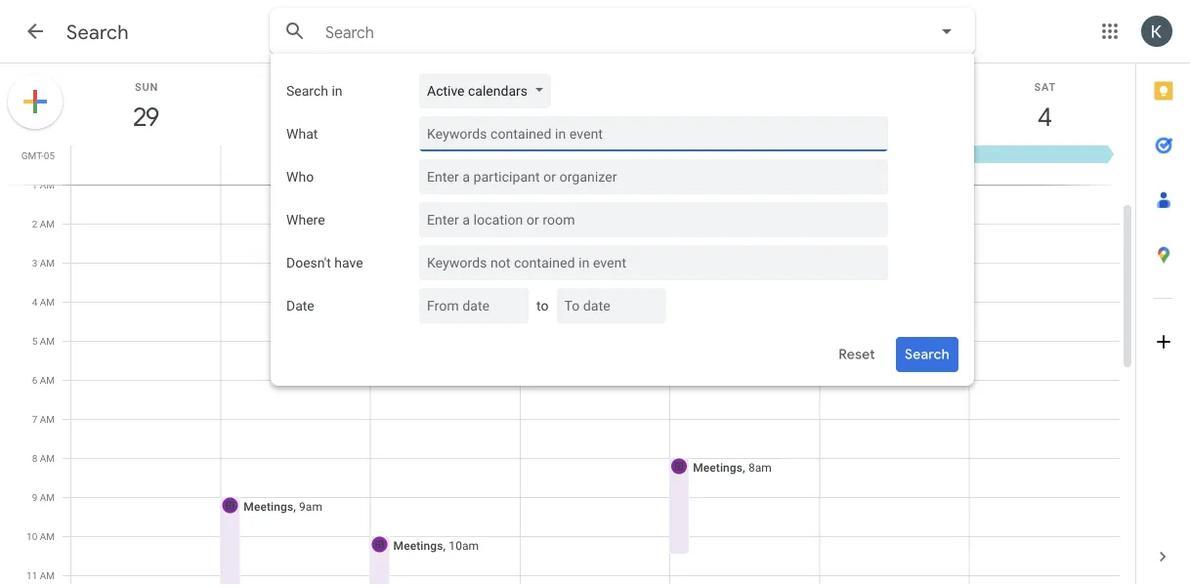 Task type: vqa. For each thing, say whether or not it's contained in the screenshot.
27 element
no



Task type: describe. For each thing, give the bounding box(es) containing it.
10
[[26, 531, 37, 542]]

go back image
[[23, 20, 47, 43]]

search in
[[286, 83, 343, 99]]

, for 8am
[[743, 461, 745, 474]]

Enter a participant or organizer text field
[[427, 159, 872, 194]]

am for 5 am
[[40, 335, 55, 347]]

6
[[32, 374, 37, 386]]

9
[[32, 491, 37, 503]]

in
[[332, 83, 343, 99]]

3
[[32, 257, 37, 269]]

gmt-05
[[21, 149, 55, 161]]

meetings for meetings , 10am
[[393, 539, 443, 553]]

meetings for meetings , 9am
[[244, 500, 293, 513]]

2
[[32, 218, 37, 230]]

am for 6 am
[[40, 374, 55, 386]]

8
[[32, 452, 37, 464]]

4 am
[[32, 296, 55, 308]]

of
[[574, 167, 585, 181]]

grid containing 29
[[0, 64, 1135, 584]]

Search text field
[[325, 22, 880, 42]]

To date text field
[[564, 288, 650, 323]]

doesn't have
[[286, 255, 363, 271]]

7 am
[[32, 413, 55, 425]]

, for 9am
[[293, 500, 296, 513]]

first
[[525, 167, 549, 181]]

sun 29
[[132, 81, 158, 133]]

05
[[44, 149, 55, 161]]

meetings , 9am
[[244, 500, 323, 513]]

halloween button
[[371, 146, 508, 163]]

am for 10 am
[[40, 531, 55, 542]]

halloween
[[375, 148, 431, 161]]

indian
[[641, 167, 673, 181]]

search options image
[[927, 12, 966, 51]]

Keywords contained in event text field
[[427, 116, 872, 151]]

have
[[334, 255, 363, 271]]

date
[[286, 298, 314, 314]]

5 cell from the left
[[819, 146, 969, 185]]

am for 9 am
[[40, 491, 55, 503]]

meetings for meetings , 8am
[[693, 461, 743, 474]]

who
[[286, 169, 314, 185]]

5 am
[[32, 335, 55, 347]]

8 am
[[32, 452, 55, 464]]

calendars
[[468, 83, 528, 99]]

8am
[[748, 461, 772, 474]]

american
[[588, 167, 638, 181]]

2 cell from the left
[[221, 146, 371, 185]]

am for 7 am
[[40, 413, 55, 425]]

row for mon
[[63, 146, 1135, 185]]

11 am
[[26, 570, 55, 581]]

am for 4 am
[[40, 296, 55, 308]]

search for search in
[[286, 83, 328, 99]]

Keywords not contained in event text field
[[427, 245, 872, 280]]

3 am
[[32, 257, 55, 269]]

meetings , 10am
[[393, 539, 479, 553]]



Task type: locate. For each thing, give the bounding box(es) containing it.
6 am
[[32, 374, 55, 386]]

doesn't
[[286, 255, 331, 271]]

, left "10am"
[[443, 539, 446, 553]]

am for 1 am
[[40, 179, 55, 191]]

1 horizontal spatial meetings
[[393, 539, 443, 553]]

11 am from the top
[[40, 570, 55, 581]]

gmt-
[[21, 149, 44, 161]]

2 vertical spatial ,
[[443, 539, 446, 553]]

1 vertical spatial 4
[[32, 296, 37, 308]]

2 vertical spatial meetings
[[393, 539, 443, 553]]

3 cell from the left
[[520, 146, 1119, 185]]

vacation
[[525, 148, 571, 161]]

where
[[286, 212, 325, 228]]

row
[[63, 146, 1135, 185], [63, 146, 1120, 584]]

1 vertical spatial ,
[[293, 500, 296, 513]]

am right 2 in the left top of the page
[[40, 218, 55, 230]]

0 horizontal spatial search
[[66, 20, 129, 44]]

none search field containing search in
[[270, 8, 975, 386]]

meetings , 8am
[[693, 461, 772, 474]]

meetings left 9am
[[244, 500, 293, 513]]

am for 8 am
[[40, 452, 55, 464]]

cell
[[71, 146, 221, 185], [221, 146, 371, 185], [520, 146, 1119, 185], [670, 146, 819, 185], [819, 146, 969, 185], [969, 146, 1119, 185]]

meetings
[[693, 461, 743, 474], [244, 500, 293, 513], [393, 539, 443, 553]]

1 vertical spatial search
[[286, 83, 328, 99]]

3 am from the top
[[40, 257, 55, 269]]

1 horizontal spatial search
[[286, 83, 328, 99]]

2 horizontal spatial meetings
[[693, 461, 743, 474]]

None search field
[[270, 8, 975, 386]]

row containing meetings
[[63, 146, 1120, 584]]

4 up 5
[[32, 296, 37, 308]]

0 vertical spatial meetings
[[693, 461, 743, 474]]

6 cell from the left
[[969, 146, 1119, 185]]

am
[[40, 179, 55, 191], [40, 218, 55, 230], [40, 257, 55, 269], [40, 296, 55, 308], [40, 335, 55, 347], [40, 374, 55, 386], [40, 413, 55, 425], [40, 452, 55, 464], [40, 491, 55, 503], [40, 531, 55, 542], [40, 570, 55, 581]]

4 down "sat"
[[1037, 101, 1050, 133]]

1 horizontal spatial 4
[[1037, 101, 1050, 133]]

first day of american indian heritage month button
[[520, 165, 758, 183]]

4 link
[[1022, 95, 1067, 140]]

first day of american indian heritage month
[[525, 167, 758, 181]]

0 vertical spatial ,
[[743, 461, 745, 474]]

am right the 11
[[40, 570, 55, 581]]

search heading
[[66, 20, 129, 44]]

10 am from the top
[[40, 531, 55, 542]]

row for 3 am
[[63, 146, 1120, 584]]

1 cell from the left
[[71, 146, 221, 185]]

10am
[[449, 539, 479, 553]]

1 am
[[32, 179, 55, 191]]

tab list
[[1136, 64, 1190, 530]]

0 vertical spatial search
[[66, 20, 129, 44]]

am for 3 am
[[40, 257, 55, 269]]

5 am from the top
[[40, 335, 55, 347]]

4 cell from the left
[[670, 146, 819, 185]]

11
[[26, 570, 37, 581]]

am right 3
[[40, 257, 55, 269]]

0 vertical spatial 4
[[1037, 101, 1050, 133]]

sat 4
[[1034, 81, 1056, 133]]

0 horizontal spatial meetings
[[244, 500, 293, 513]]

am right 5
[[40, 335, 55, 347]]

4 am from the top
[[40, 296, 55, 308]]

0 horizontal spatial ,
[[293, 500, 296, 513]]

9am
[[299, 500, 323, 513]]

29
[[132, 101, 158, 133]]

am right 8
[[40, 452, 55, 464]]

active
[[427, 83, 465, 99]]

Enter a location or room text field
[[427, 202, 872, 237]]

9 am from the top
[[40, 491, 55, 503]]

search
[[66, 20, 129, 44], [286, 83, 328, 99]]

am right 9
[[40, 491, 55, 503]]

,
[[743, 461, 745, 474], [293, 500, 296, 513], [443, 539, 446, 553]]

am right 1
[[40, 179, 55, 191]]

cell containing vacation
[[520, 146, 1119, 185]]

sun
[[135, 81, 158, 93]]

, left 9am
[[293, 500, 296, 513]]

0 horizontal spatial 4
[[32, 296, 37, 308]]

2 am from the top
[[40, 218, 55, 230]]

mon
[[283, 81, 310, 93]]

grid
[[0, 64, 1135, 584]]

am for 2 am
[[40, 218, 55, 230]]

meetings left "10am"
[[393, 539, 443, 553]]

search right go back image
[[66, 20, 129, 44]]

8 am from the top
[[40, 452, 55, 464]]

am right 6
[[40, 374, 55, 386]]

4
[[1037, 101, 1050, 133], [32, 296, 37, 308]]

6 am from the top
[[40, 374, 55, 386]]

month
[[724, 167, 758, 181]]

search left in
[[286, 83, 328, 99]]

1 am from the top
[[40, 179, 55, 191]]

2 horizontal spatial ,
[[743, 461, 745, 474]]

, for 10am
[[443, 539, 446, 553]]

vacation button
[[520, 146, 1117, 163]]

am right 10 in the bottom left of the page
[[40, 531, 55, 542]]

heritage
[[676, 167, 721, 181]]

am down 3 am
[[40, 296, 55, 308]]

day
[[552, 167, 571, 181]]

1 horizontal spatial ,
[[443, 539, 446, 553]]

1 vertical spatial meetings
[[244, 500, 293, 513]]

sat
[[1034, 81, 1056, 93]]

7 am from the top
[[40, 413, 55, 425]]

am right 7
[[40, 413, 55, 425]]

what
[[286, 126, 318, 142]]

row containing halloween
[[63, 146, 1135, 185]]

9 am
[[32, 491, 55, 503]]

From date text field
[[427, 288, 513, 323]]

29 link
[[124, 95, 169, 140]]

to
[[536, 298, 549, 314]]

2 am
[[32, 218, 55, 230]]

7
[[32, 413, 37, 425]]

am for 11 am
[[40, 570, 55, 581]]

search for search
[[66, 20, 129, 44]]

1
[[32, 179, 37, 191]]

4 inside sat 4
[[1037, 101, 1050, 133]]

, left the 8am
[[743, 461, 745, 474]]

10 am
[[26, 531, 55, 542]]

5
[[32, 335, 37, 347]]

active calendars
[[427, 83, 528, 99]]

meetings left the 8am
[[693, 461, 743, 474]]

search image
[[276, 12, 315, 51]]



